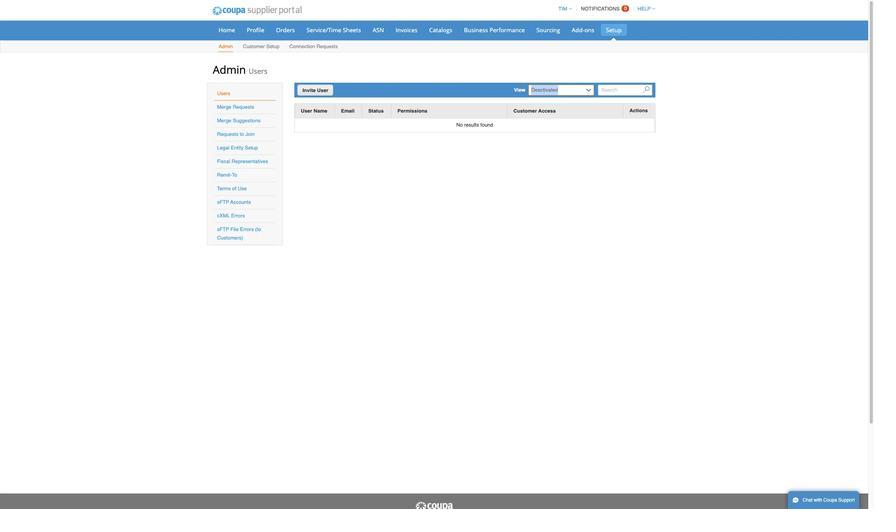 Task type: vqa. For each thing, say whether or not it's contained in the screenshot.
Home LINK
yes



Task type: locate. For each thing, give the bounding box(es) containing it.
representatives
[[232, 158, 268, 164]]

remit-to
[[217, 172, 237, 178]]

merge down merge requests link on the top of the page
[[217, 118, 231, 124]]

sftp
[[217, 199, 229, 205], [217, 226, 229, 232]]

requests up suggestions
[[233, 104, 254, 110]]

home
[[219, 26, 235, 34]]

orders link
[[271, 24, 300, 36]]

admin
[[219, 44, 233, 49], [213, 62, 246, 77]]

chat
[[803, 498, 813, 503]]

add-ons
[[572, 26, 595, 34]]

service/time sheets link
[[302, 24, 366, 36]]

Search text field
[[598, 85, 653, 96]]

of
[[232, 186, 237, 192]]

business
[[464, 26, 488, 34]]

requests down service/time
[[317, 44, 338, 49]]

1 horizontal spatial user
[[317, 87, 328, 93]]

1 horizontal spatial users
[[249, 66, 268, 76]]

sftp file errors (to customers) link
[[217, 226, 261, 241]]

setup down join
[[245, 145, 258, 151]]

name
[[314, 108, 327, 114]]

0 horizontal spatial user
[[301, 108, 312, 114]]

0 vertical spatial customer
[[243, 44, 265, 49]]

cxml errors link
[[217, 213, 245, 219]]

sftp up cxml
[[217, 199, 229, 205]]

fiscal representatives
[[217, 158, 268, 164]]

actions
[[630, 108, 648, 113]]

legal
[[217, 145, 230, 151]]

1 vertical spatial coupa supplier portal image
[[415, 501, 454, 509]]

help
[[638, 6, 651, 12]]

to
[[232, 172, 237, 178]]

setup
[[606, 26, 622, 34], [266, 44, 280, 49], [245, 145, 258, 151]]

permissions
[[398, 108, 428, 114]]

2 horizontal spatial setup
[[606, 26, 622, 34]]

add-
[[572, 26, 585, 34]]

coupa supplier portal image
[[207, 1, 307, 21], [415, 501, 454, 509]]

0 vertical spatial users
[[249, 66, 268, 76]]

fiscal representatives link
[[217, 158, 268, 164]]

found
[[481, 122, 493, 128]]

asn link
[[368, 24, 389, 36]]

use
[[238, 186, 247, 192]]

0 horizontal spatial users
[[217, 91, 230, 96]]

1 vertical spatial sftp
[[217, 226, 229, 232]]

0 vertical spatial merge
[[217, 104, 231, 110]]

0 horizontal spatial coupa supplier portal image
[[207, 1, 307, 21]]

customer down profile link
[[243, 44, 265, 49]]

business performance
[[464, 26, 525, 34]]

0 horizontal spatial customer
[[243, 44, 265, 49]]

legal entity setup
[[217, 145, 258, 151]]

file
[[231, 226, 239, 232]]

sftp accounts link
[[217, 199, 251, 205]]

0 horizontal spatial setup
[[245, 145, 258, 151]]

1 vertical spatial users
[[217, 91, 230, 96]]

entity
[[231, 145, 244, 151]]

admin users
[[213, 62, 268, 77]]

customer inside button
[[514, 108, 537, 114]]

1 vertical spatial admin
[[213, 62, 246, 77]]

user
[[317, 87, 328, 93], [301, 108, 312, 114]]

1 vertical spatial errors
[[240, 226, 254, 232]]

1 vertical spatial customer
[[514, 108, 537, 114]]

merge suggestions link
[[217, 118, 261, 124]]

navigation
[[555, 1, 656, 16]]

admin down admin link
[[213, 62, 246, 77]]

invite user link
[[298, 85, 333, 96]]

users up "merge requests"
[[217, 91, 230, 96]]

requests for merge requests
[[233, 104, 254, 110]]

1 horizontal spatial setup
[[266, 44, 280, 49]]

to
[[240, 131, 244, 137]]

setup down the notifications 0 at the right top of page
[[606, 26, 622, 34]]

2 sftp from the top
[[217, 226, 229, 232]]

errors left (to
[[240, 226, 254, 232]]

sftp for sftp accounts
[[217, 199, 229, 205]]

customers)
[[217, 235, 243, 241]]

accounts
[[230, 199, 251, 205]]

1 merge from the top
[[217, 104, 231, 110]]

ons
[[585, 26, 595, 34]]

0 vertical spatial admin
[[219, 44, 233, 49]]

merge
[[217, 104, 231, 110], [217, 118, 231, 124]]

user right invite
[[317, 87, 328, 93]]

sftp up customers)
[[217, 226, 229, 232]]

errors
[[231, 213, 245, 219], [240, 226, 254, 232]]

0 vertical spatial coupa supplier portal image
[[207, 1, 307, 21]]

chat with coupa support
[[803, 498, 855, 503]]

0 vertical spatial requests
[[317, 44, 338, 49]]

customer for customer access
[[514, 108, 537, 114]]

users
[[249, 66, 268, 76], [217, 91, 230, 96]]

requests left to
[[217, 131, 238, 137]]

2 merge from the top
[[217, 118, 231, 124]]

merge requests link
[[217, 104, 254, 110]]

1 horizontal spatial customer
[[514, 108, 537, 114]]

support
[[839, 498, 855, 503]]

1 vertical spatial merge
[[217, 118, 231, 124]]

home link
[[214, 24, 240, 36]]

user inside button
[[301, 108, 312, 114]]

merge for merge suggestions
[[217, 118, 231, 124]]

view
[[514, 87, 526, 93]]

0 vertical spatial setup
[[606, 26, 622, 34]]

1 vertical spatial user
[[301, 108, 312, 114]]

customer setup link
[[243, 42, 280, 52]]

tim
[[559, 6, 567, 12]]

cxml
[[217, 213, 230, 219]]

customer down view
[[514, 108, 537, 114]]

sftp inside sftp file errors (to customers)
[[217, 226, 229, 232]]

errors down accounts
[[231, 213, 245, 219]]

user left name on the top left of page
[[301, 108, 312, 114]]

remit-
[[217, 172, 232, 178]]

help link
[[634, 6, 656, 12]]

1 vertical spatial requests
[[233, 104, 254, 110]]

customer
[[243, 44, 265, 49], [514, 108, 537, 114]]

add-ons link
[[567, 24, 600, 36]]

cxml errors
[[217, 213, 245, 219]]

merge down users link
[[217, 104, 231, 110]]

requests for connection requests
[[317, 44, 338, 49]]

customer for customer setup
[[243, 44, 265, 49]]

setup down orders link
[[266, 44, 280, 49]]

1 sftp from the top
[[217, 199, 229, 205]]

0 vertical spatial sftp
[[217, 199, 229, 205]]

access
[[538, 108, 556, 114]]

requests
[[317, 44, 338, 49], [233, 104, 254, 110], [217, 131, 238, 137]]

merge requests
[[217, 104, 254, 110]]

2 vertical spatial setup
[[245, 145, 258, 151]]

connection requests
[[290, 44, 338, 49]]

admin down home
[[219, 44, 233, 49]]

users down customer setup link
[[249, 66, 268, 76]]



Task type: describe. For each thing, give the bounding box(es) containing it.
permissions button
[[398, 107, 428, 115]]

0 vertical spatial user
[[317, 87, 328, 93]]

status
[[368, 108, 384, 114]]

service/time
[[307, 26, 341, 34]]

search image
[[643, 86, 650, 93]]

1 vertical spatial setup
[[266, 44, 280, 49]]

suggestions
[[233, 118, 261, 124]]

2 vertical spatial requests
[[217, 131, 238, 137]]

tim link
[[555, 6, 572, 12]]

email
[[341, 108, 355, 114]]

customer access button
[[514, 107, 556, 115]]

join
[[245, 131, 255, 137]]

terms of use
[[217, 186, 247, 192]]

merge for merge requests
[[217, 104, 231, 110]]

admin for admin
[[219, 44, 233, 49]]

catalogs
[[429, 26, 453, 34]]

connection
[[290, 44, 315, 49]]

setup link
[[601, 24, 627, 36]]

with
[[814, 498, 822, 503]]

notifications
[[581, 6, 620, 12]]

legal entity setup link
[[217, 145, 258, 151]]

0 vertical spatial errors
[[231, 213, 245, 219]]

chat with coupa support button
[[788, 491, 860, 509]]

notifications 0
[[581, 5, 627, 12]]

catalogs link
[[424, 24, 458, 36]]

user name button
[[301, 107, 327, 115]]

business performance link
[[459, 24, 530, 36]]

invite
[[303, 87, 316, 93]]

no results found
[[456, 122, 493, 128]]

sheets
[[343, 26, 361, 34]]

remit-to link
[[217, 172, 237, 178]]

asn
[[373, 26, 384, 34]]

View text field
[[530, 85, 584, 95]]

sftp for sftp file errors (to customers)
[[217, 226, 229, 232]]

customer setup
[[243, 44, 280, 49]]

email button
[[341, 107, 355, 115]]

coupa
[[824, 498, 837, 503]]

requests to join link
[[217, 131, 255, 137]]

connection requests link
[[289, 42, 338, 52]]

merge suggestions
[[217, 118, 261, 124]]

(to
[[255, 226, 261, 232]]

service/time sheets
[[307, 26, 361, 34]]

0
[[624, 5, 627, 11]]

sftp accounts
[[217, 199, 251, 205]]

invoices link
[[391, 24, 423, 36]]

results
[[464, 122, 479, 128]]

no results found alert
[[295, 118, 655, 132]]

no
[[456, 122, 463, 128]]

errors inside sftp file errors (to customers)
[[240, 226, 254, 232]]

sourcing link
[[532, 24, 565, 36]]

admin link
[[218, 42, 233, 52]]

admin for admin users
[[213, 62, 246, 77]]

sftp file errors (to customers)
[[217, 226, 261, 241]]

profile
[[247, 26, 264, 34]]

sourcing
[[537, 26, 560, 34]]

terms
[[217, 186, 231, 192]]

users link
[[217, 91, 230, 96]]

customer access
[[514, 108, 556, 114]]

status button
[[368, 107, 384, 115]]

fiscal
[[217, 158, 230, 164]]

invite user
[[303, 87, 328, 93]]

requests to join
[[217, 131, 255, 137]]

user name
[[301, 108, 327, 114]]

terms of use link
[[217, 186, 247, 192]]

orders
[[276, 26, 295, 34]]

setup inside 'link'
[[606, 26, 622, 34]]

users inside admin users
[[249, 66, 268, 76]]

performance
[[490, 26, 525, 34]]

navigation containing notifications 0
[[555, 1, 656, 16]]

invoices
[[396, 26, 418, 34]]

1 horizontal spatial coupa supplier portal image
[[415, 501, 454, 509]]



